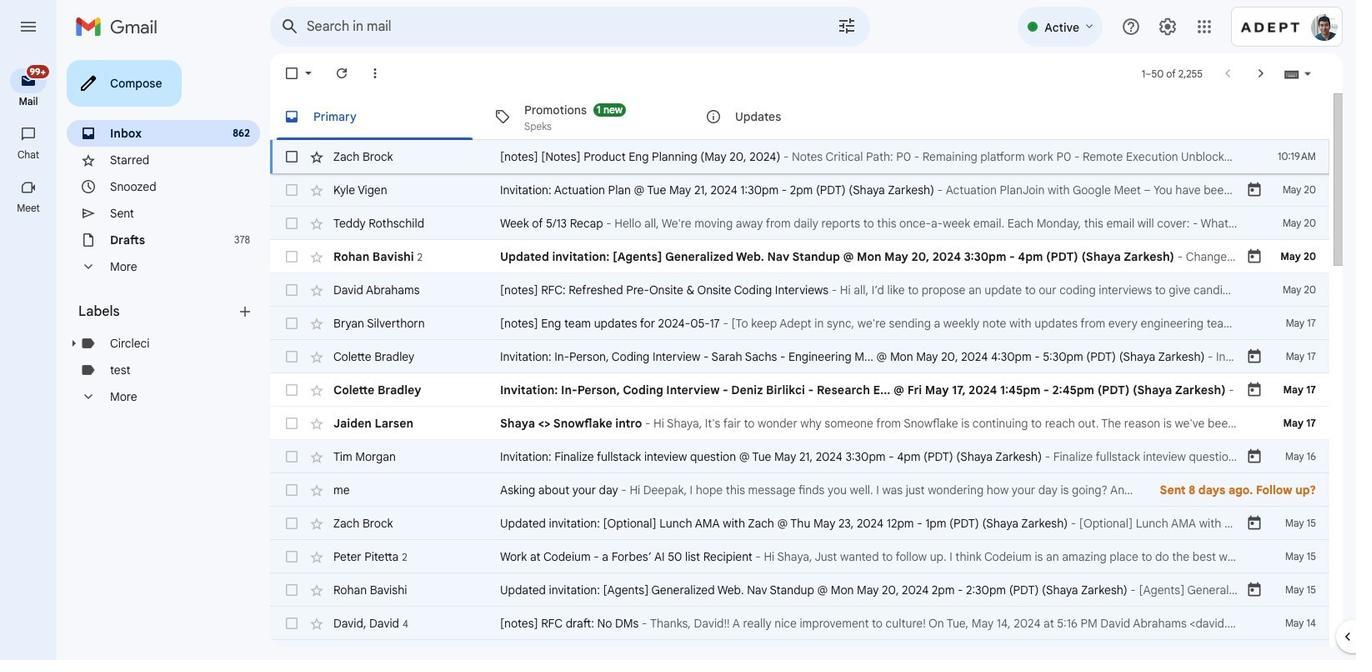 Task type: locate. For each thing, give the bounding box(es) containing it.
15 row from the top
[[270, 607, 1330, 641]]

main content
[[270, 93, 1330, 661]]

select input tool image
[[1304, 67, 1314, 80]]

older image
[[1254, 65, 1270, 82]]

settings image
[[1158, 17, 1179, 37]]

Search in mail search field
[[270, 7, 871, 47]]

8 row from the top
[[270, 374, 1330, 407]]

heading
[[0, 95, 57, 108], [0, 148, 57, 162], [0, 202, 57, 215], [78, 304, 237, 320]]

11 row from the top
[[270, 474, 1330, 507]]

16 row from the top
[[270, 641, 1330, 661]]

calendar event image
[[1247, 182, 1264, 199]]

more email options image
[[367, 65, 384, 82]]

calendar event image
[[1247, 249, 1264, 265]]

navigation
[[0, 53, 58, 661]]

None checkbox
[[284, 182, 300, 199], [284, 282, 300, 299], [284, 382, 300, 399], [284, 449, 300, 465], [284, 515, 300, 532], [284, 549, 300, 565], [284, 582, 300, 599], [284, 182, 300, 199], [284, 282, 300, 299], [284, 382, 300, 399], [284, 449, 300, 465], [284, 515, 300, 532], [284, 549, 300, 565], [284, 582, 300, 599]]

None checkbox
[[284, 65, 300, 82], [284, 148, 300, 165], [284, 215, 300, 232], [284, 249, 300, 265], [284, 315, 300, 332], [284, 349, 300, 365], [284, 415, 300, 432], [284, 482, 300, 499], [284, 616, 300, 632], [284, 65, 300, 82], [284, 148, 300, 165], [284, 215, 300, 232], [284, 249, 300, 265], [284, 315, 300, 332], [284, 349, 300, 365], [284, 415, 300, 432], [284, 482, 300, 499], [284, 616, 300, 632]]

14 row from the top
[[270, 574, 1330, 607]]

12 row from the top
[[270, 507, 1330, 540]]

5 row from the top
[[270, 274, 1330, 307]]

search in mail image
[[275, 12, 305, 42]]

gmail image
[[75, 10, 166, 43]]

Search in mail text field
[[307, 18, 791, 35]]

refresh image
[[334, 65, 350, 82]]

promotions, one new message, tab
[[481, 93, 691, 140]]

advanced search options image
[[831, 9, 864, 43]]

tab list
[[270, 93, 1330, 140]]

row
[[270, 140, 1330, 173], [270, 173, 1330, 207], [270, 207, 1330, 240], [270, 240, 1330, 274], [270, 274, 1330, 307], [270, 307, 1330, 340], [270, 340, 1330, 374], [270, 374, 1330, 407], [270, 407, 1330, 440], [270, 440, 1330, 474], [270, 474, 1330, 507], [270, 507, 1330, 540], [270, 540, 1330, 574], [270, 574, 1330, 607], [270, 607, 1330, 641], [270, 641, 1330, 661]]

1 row from the top
[[270, 140, 1330, 173]]

13 row from the top
[[270, 540, 1330, 574]]

primary tab
[[270, 93, 480, 140]]



Task type: describe. For each thing, give the bounding box(es) containing it.
6 row from the top
[[270, 307, 1330, 340]]

10 row from the top
[[270, 440, 1330, 474]]

main menu image
[[18, 17, 38, 37]]

3 row from the top
[[270, 207, 1330, 240]]

9 row from the top
[[270, 407, 1330, 440]]

7 row from the top
[[270, 340, 1330, 374]]

support image
[[1122, 17, 1142, 37]]

updates tab
[[692, 93, 902, 140]]

4 row from the top
[[270, 240, 1330, 274]]

2 row from the top
[[270, 173, 1330, 207]]



Task type: vqa. For each thing, say whether or not it's contained in the screenshot.
the left by
no



